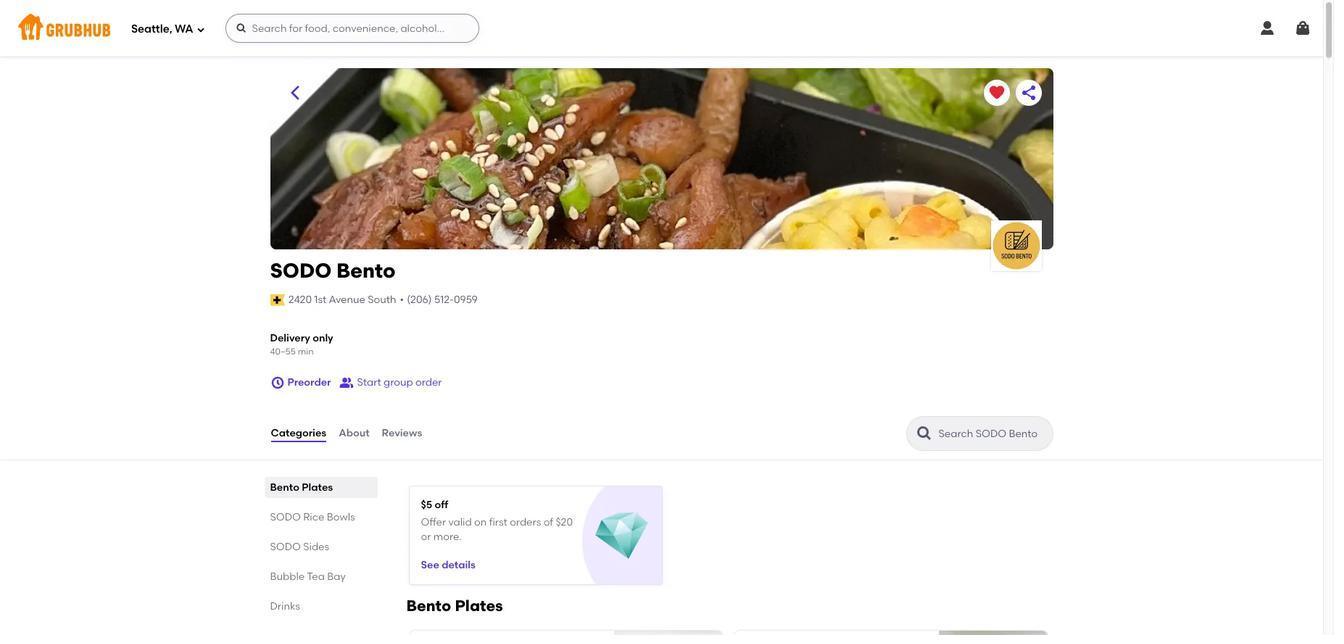 Task type: describe. For each thing, give the bounding box(es) containing it.
min
[[298, 346, 314, 357]]

on
[[474, 516, 487, 528]]

sodo rice bowls
[[270, 511, 355, 524]]

saved restaurant button
[[984, 80, 1010, 106]]

first
[[489, 516, 508, 528]]

reviews button
[[381, 408, 423, 460]]

saved restaurant image
[[988, 84, 1006, 102]]

sodo bento logo image
[[991, 220, 1042, 271]]

sides
[[303, 541, 329, 553]]

delivery
[[270, 332, 310, 344]]

plates inside tab
[[302, 482, 333, 494]]

Search SODO Bento search field
[[937, 427, 1048, 441]]

sodo for sodo bento
[[270, 258, 332, 283]]

or
[[421, 531, 431, 543]]

bento plates inside bento plates tab
[[270, 482, 333, 494]]

categories
[[271, 427, 326, 439]]

of
[[544, 516, 553, 528]]

sodo sides
[[270, 541, 329, 553]]

off
[[435, 499, 448, 511]]

see details button
[[421, 553, 476, 579]]

search icon image
[[916, 425, 933, 442]]

bubble
[[270, 571, 305, 583]]

wa
[[175, 22, 193, 35]]

1 horizontal spatial plates
[[455, 597, 503, 615]]

bubble tea bay tab
[[270, 569, 372, 585]]

promo image
[[595, 510, 648, 563]]

$5 off offer valid on first orders of $20 or more.
[[421, 499, 573, 543]]

1 horizontal spatial bento plates
[[407, 597, 503, 615]]

bento plates tab
[[270, 480, 372, 495]]

sodo sides tab
[[270, 540, 372, 555]]

south
[[368, 293, 396, 306]]

teriyaki chicken bento image
[[939, 631, 1048, 635]]

•
[[400, 293, 404, 306]]

share icon image
[[1020, 84, 1037, 102]]

• (206) 512-0959
[[400, 293, 478, 306]]

bowls
[[327, 511, 355, 524]]

people icon image
[[340, 376, 354, 390]]

start
[[357, 376, 381, 389]]

tea
[[307, 571, 325, 583]]

sodo rice bowls tab
[[270, 510, 372, 525]]

about button
[[338, 408, 370, 460]]

bubble tea bay
[[270, 571, 346, 583]]



Task type: locate. For each thing, give the bounding box(es) containing it.
0 vertical spatial bento
[[337, 258, 396, 283]]

bento plates down see details button
[[407, 597, 503, 615]]

0 vertical spatial bento plates
[[270, 482, 333, 494]]

1 vertical spatial sodo
[[270, 511, 301, 524]]

start group order
[[357, 376, 442, 389]]

3 sodo from the top
[[270, 541, 301, 553]]

drinks tab
[[270, 599, 372, 614]]

sodo for sodo rice bowls
[[270, 511, 301, 524]]

group
[[384, 376, 413, 389]]

svg image
[[1295, 20, 1312, 37]]

1st
[[314, 293, 327, 306]]

reviews
[[382, 427, 422, 439]]

bento inside tab
[[270, 482, 299, 494]]

0 horizontal spatial plates
[[302, 482, 333, 494]]

orders
[[510, 516, 541, 528]]

sodo left rice
[[270, 511, 301, 524]]

(206) 512-0959 button
[[407, 293, 478, 307]]

plates
[[302, 482, 333, 494], [455, 597, 503, 615]]

bay
[[327, 571, 346, 583]]

preorder button
[[270, 370, 331, 396]]

only
[[313, 332, 333, 344]]

(206)
[[407, 293, 432, 306]]

seattle,
[[131, 22, 172, 35]]

valid
[[448, 516, 472, 528]]

bento plates
[[270, 482, 333, 494], [407, 597, 503, 615]]

sodo bento
[[270, 258, 396, 283]]

1 horizontal spatial bento
[[337, 258, 396, 283]]

plates up sodo rice bowls tab
[[302, 482, 333, 494]]

details
[[442, 559, 476, 572]]

start group order button
[[340, 370, 442, 396]]

avenue
[[329, 293, 365, 306]]

bento
[[337, 258, 396, 283], [270, 482, 299, 494], [407, 597, 451, 615]]

sodo
[[270, 258, 332, 283], [270, 511, 301, 524], [270, 541, 301, 553]]

2 vertical spatial bento
[[407, 597, 451, 615]]

0959
[[454, 293, 478, 306]]

offer
[[421, 516, 446, 528]]

2420 1st avenue south
[[288, 293, 396, 306]]

more.
[[434, 531, 462, 543]]

2 vertical spatial sodo
[[270, 541, 301, 553]]

1 sodo from the top
[[270, 258, 332, 283]]

order
[[416, 376, 442, 389]]

main navigation navigation
[[0, 0, 1324, 57]]

2 horizontal spatial bento
[[407, 597, 451, 615]]

1 vertical spatial plates
[[455, 597, 503, 615]]

1 vertical spatial bento
[[270, 482, 299, 494]]

spicy teriyaki chicken bento image
[[614, 631, 723, 635]]

$5
[[421, 499, 432, 511]]

bento up 'sodo rice bowls'
[[270, 482, 299, 494]]

caret left icon image
[[286, 84, 304, 102]]

rice
[[303, 511, 325, 524]]

40–55
[[270, 346, 296, 357]]

subscription pass image
[[270, 294, 285, 306]]

bento down see at the left
[[407, 597, 451, 615]]

0 horizontal spatial bento
[[270, 482, 299, 494]]

2420 1st avenue south button
[[288, 292, 397, 308]]

bento plates up 'sodo rice bowls'
[[270, 482, 333, 494]]

plates down the details
[[455, 597, 503, 615]]

sodo for sodo sides
[[270, 541, 301, 553]]

see
[[421, 559, 439, 572]]

preorder
[[288, 376, 331, 389]]

0 horizontal spatial bento plates
[[270, 482, 333, 494]]

about
[[339, 427, 370, 439]]

$20
[[556, 516, 573, 528]]

0 vertical spatial sodo
[[270, 258, 332, 283]]

svg image inside preorder button
[[270, 376, 285, 390]]

0 vertical spatial plates
[[302, 482, 333, 494]]

2420
[[288, 293, 312, 306]]

see details
[[421, 559, 476, 572]]

categories button
[[270, 408, 327, 460]]

1 vertical spatial bento plates
[[407, 597, 503, 615]]

svg image
[[1259, 20, 1276, 37], [235, 22, 247, 34], [196, 25, 205, 34], [270, 376, 285, 390]]

sodo up bubble
[[270, 541, 301, 553]]

512-
[[434, 293, 454, 306]]

2 sodo from the top
[[270, 511, 301, 524]]

seattle, wa
[[131, 22, 193, 35]]

delivery only 40–55 min
[[270, 332, 333, 357]]

sodo up 2420
[[270, 258, 332, 283]]

drinks
[[270, 600, 300, 613]]

bento up south
[[337, 258, 396, 283]]

Search for food, convenience, alcohol... search field
[[225, 14, 479, 43]]



Task type: vqa. For each thing, say whether or not it's contained in the screenshot.
'Chick-fil-A logo'
no



